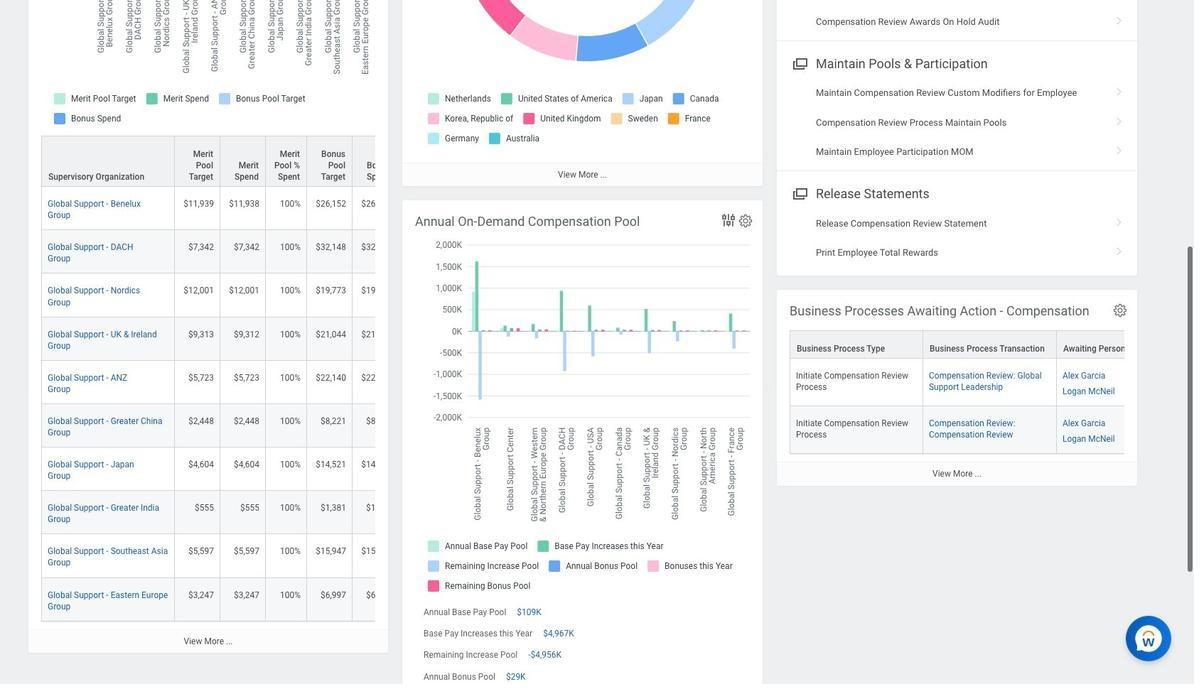 Task type: vqa. For each thing, say whether or not it's contained in the screenshot.
'Contact' icon
no



Task type: describe. For each thing, give the bounding box(es) containing it.
3 chevron right image from the top
[[1111, 112, 1129, 126]]

1 initiate compensation review process element from the top
[[796, 368, 909, 393]]

1 list from the top
[[777, 0, 1138, 36]]

2 initiate compensation review process element from the top
[[796, 416, 909, 440]]

compensation review by country element
[[402, 0, 763, 186]]

menu group image
[[790, 184, 809, 203]]

5 chevron right image from the top
[[1111, 242, 1129, 257]]

5 column header from the left
[[307, 136, 353, 188]]

2 chevron right image from the top
[[1111, 83, 1129, 97]]

items selected list for first initiate compensation review process element
[[1063, 368, 1138, 398]]

items selected list for second initiate compensation review process element
[[1063, 416, 1138, 445]]

compensation review summary element
[[28, 0, 439, 653]]

2 column header from the left
[[175, 136, 220, 188]]



Task type: locate. For each thing, give the bounding box(es) containing it.
list
[[777, 0, 1138, 36], [777, 78, 1138, 167], [777, 209, 1138, 268]]

initiate compensation review process element
[[796, 368, 909, 393], [796, 416, 909, 440]]

chevron right image
[[1111, 11, 1129, 25], [1111, 83, 1129, 97], [1111, 112, 1129, 126], [1111, 141, 1129, 156], [1111, 242, 1129, 257]]

items selected list
[[1063, 368, 1138, 398], [1063, 416, 1138, 445]]

1 chevron right image from the top
[[1111, 11, 1129, 25]]

list for menu group icon
[[777, 209, 1138, 268]]

0 vertical spatial items selected list
[[1063, 368, 1138, 398]]

business processes awaiting action - compensation element
[[777, 290, 1155, 486]]

1 column header from the left
[[41, 136, 175, 188]]

2 list from the top
[[777, 78, 1138, 167]]

list for menu group image
[[777, 78, 1138, 167]]

4 chevron right image from the top
[[1111, 141, 1129, 156]]

row
[[41, 136, 439, 188], [41, 187, 439, 231], [41, 231, 439, 274], [41, 274, 439, 318], [41, 318, 439, 361], [790, 331, 1155, 359], [790, 359, 1155, 407], [41, 361, 439, 404], [41, 404, 439, 448], [790, 407, 1155, 455], [41, 448, 439, 491], [41, 491, 439, 535], [41, 535, 439, 578], [41, 578, 439, 622]]

column header
[[41, 136, 175, 188], [175, 136, 220, 188], [220, 136, 266, 188], [266, 136, 307, 188], [307, 136, 353, 188]]

menu group image
[[790, 53, 809, 73]]

3 column header from the left
[[220, 136, 266, 188]]

configure annual on-demand compensation pool image
[[738, 213, 754, 229]]

1 items selected list from the top
[[1063, 368, 1138, 398]]

2 items selected list from the top
[[1063, 416, 1138, 445]]

configure and view chart data image
[[720, 212, 737, 229]]

1 vertical spatial list
[[777, 78, 1138, 167]]

2 vertical spatial list
[[777, 209, 1138, 268]]

0 vertical spatial initiate compensation review process element
[[796, 368, 909, 393]]

1 vertical spatial items selected list
[[1063, 416, 1138, 445]]

0 vertical spatial list
[[777, 0, 1138, 36]]

annual on-demand compensation pool element
[[402, 200, 763, 685]]

3 list from the top
[[777, 209, 1138, 268]]

4 column header from the left
[[266, 136, 307, 188]]

chevron right image
[[1111, 213, 1129, 227]]

1 vertical spatial initiate compensation review process element
[[796, 416, 909, 440]]



